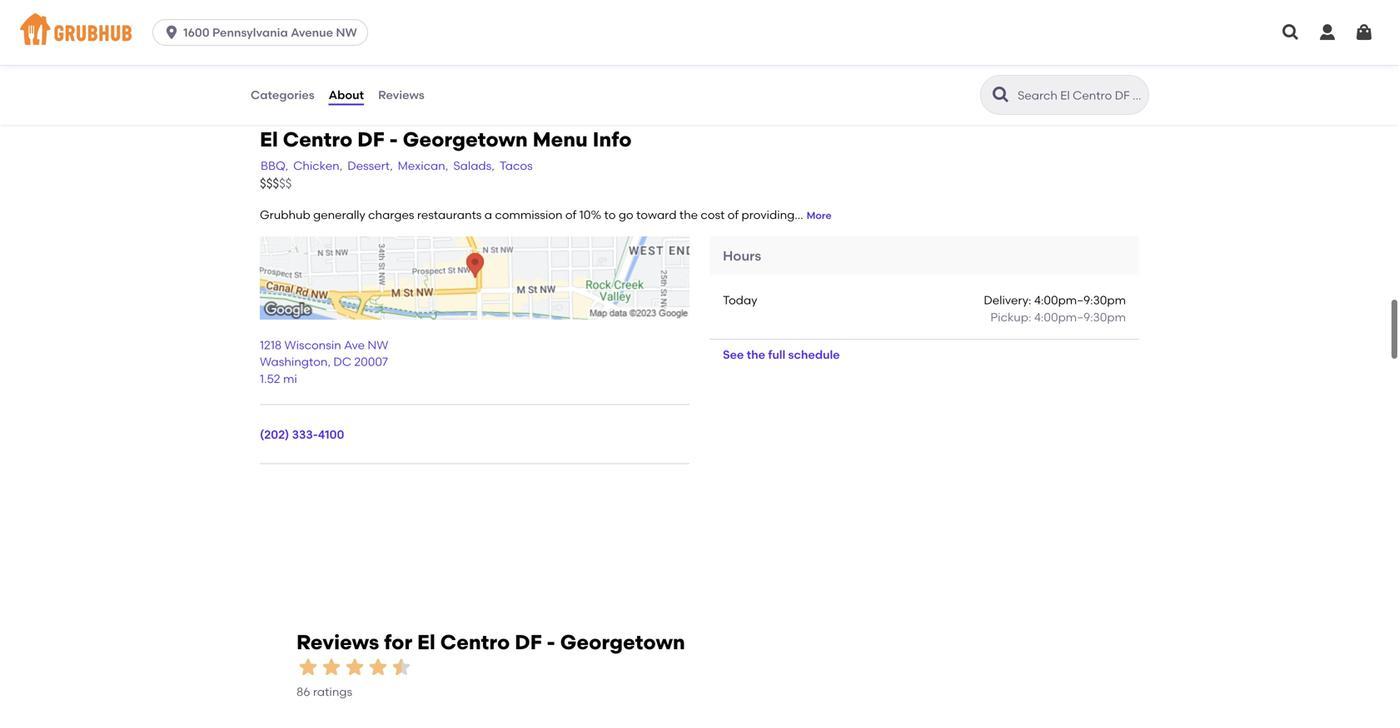 Task type: vqa. For each thing, say whether or not it's contained in the screenshot.
Reviews for El Centro DF - Georgetown at bottom left
yes



Task type: locate. For each thing, give the bounding box(es) containing it.
full
[[768, 348, 786, 362]]

reviews for reviews
[[378, 88, 425, 102]]

86
[[297, 685, 310, 699]]

of right cost
[[728, 208, 739, 222]]

0 vertical spatial -
[[389, 127, 398, 152]]

0 vertical spatial reviews
[[378, 88, 425, 102]]

1 vertical spatial reviews
[[297, 630, 379, 655]]

0 horizontal spatial df
[[357, 127, 385, 152]]

menu
[[533, 127, 588, 152]]

about
[[329, 88, 364, 102]]

georgetown
[[403, 127, 528, 152], [560, 630, 685, 655]]

nw right avenue
[[336, 25, 357, 40]]

1 vertical spatial df
[[515, 630, 542, 655]]

(202)
[[260, 428, 289, 442]]

4:00pm–9:30pm down delivery: 4:00pm–9:30pm
[[1034, 310, 1126, 324]]

pickup:
[[991, 310, 1032, 324]]

1 horizontal spatial nw
[[368, 338, 388, 352]]

of left 10%
[[566, 208, 577, 222]]

,
[[328, 355, 331, 369]]

$$$
[[260, 176, 279, 191]]

1 horizontal spatial georgetown
[[560, 630, 685, 655]]

(202) 333-4100
[[260, 428, 344, 442]]

0 vertical spatial 4:00pm–9:30pm
[[1034, 293, 1126, 307]]

0 vertical spatial georgetown
[[403, 127, 528, 152]]

333-
[[292, 428, 318, 442]]

bbq, button
[[260, 156, 289, 175]]

4:00pm–9:30pm for pickup: 4:00pm–9:30pm
[[1034, 310, 1126, 324]]

svg image
[[1318, 22, 1338, 42], [1354, 22, 1374, 42], [163, 24, 180, 41]]

0 vertical spatial nw
[[336, 25, 357, 40]]

1218 wisconsin ave nw washington , dc 20007 1.52 mi
[[260, 338, 388, 386]]

df
[[357, 127, 385, 152], [515, 630, 542, 655]]

4:00pm–9:30pm
[[1034, 293, 1126, 307], [1034, 310, 1126, 324]]

2 4:00pm–9:30pm from the top
[[1034, 310, 1126, 324]]

reviews
[[378, 88, 425, 102], [297, 630, 379, 655]]

1.52
[[260, 372, 280, 386]]

2 horizontal spatial svg image
[[1354, 22, 1374, 42]]

el up bbq,
[[260, 127, 278, 152]]

0 vertical spatial df
[[357, 127, 385, 152]]

0 horizontal spatial el
[[260, 127, 278, 152]]

ave
[[344, 338, 365, 352]]

schedule
[[788, 348, 840, 362]]

1 vertical spatial centro
[[440, 630, 510, 655]]

chicken,
[[293, 158, 343, 173]]

1 horizontal spatial the
[[747, 348, 766, 362]]

0 horizontal spatial centro
[[283, 127, 353, 152]]

centro right for
[[440, 630, 510, 655]]

1 vertical spatial nw
[[368, 338, 388, 352]]

toward
[[636, 208, 677, 222]]

1 vertical spatial 4:00pm–9:30pm
[[1034, 310, 1126, 324]]

el
[[260, 127, 278, 152], [417, 630, 435, 655]]

reviews up ratings
[[297, 630, 379, 655]]

0 horizontal spatial the
[[680, 208, 698, 222]]

nw inside button
[[336, 25, 357, 40]]

salads, button
[[453, 156, 496, 175]]

pickup: 4:00pm–9:30pm
[[991, 310, 1126, 324]]

reviews for reviews for el centro df - georgetown
[[297, 630, 379, 655]]

reviews button
[[377, 65, 425, 125]]

0 horizontal spatial nw
[[336, 25, 357, 40]]

centro
[[283, 127, 353, 152], [440, 630, 510, 655]]

el right for
[[417, 630, 435, 655]]

see the full schedule button
[[710, 340, 853, 370]]

bbq,
[[261, 158, 288, 173]]

-
[[389, 127, 398, 152], [547, 630, 555, 655]]

of
[[566, 208, 577, 222], [728, 208, 739, 222]]

grubhub
[[260, 208, 310, 222]]

1 of from the left
[[566, 208, 577, 222]]

for
[[384, 630, 412, 655]]

mexican,
[[398, 158, 448, 173]]

generally
[[313, 208, 366, 222]]

4:00pm–9:30pm up the pickup: 4:00pm–9:30pm
[[1034, 293, 1126, 307]]

centro up chicken,
[[283, 127, 353, 152]]

dessert,
[[348, 158, 393, 173]]

the left cost
[[680, 208, 698, 222]]

today
[[723, 293, 758, 307]]

1 vertical spatial el
[[417, 630, 435, 655]]

go
[[619, 208, 634, 222]]

1 horizontal spatial of
[[728, 208, 739, 222]]

to
[[604, 208, 616, 222]]

star icon image
[[297, 656, 320, 679], [320, 656, 343, 679], [343, 656, 367, 679], [367, 656, 390, 679], [390, 656, 413, 679], [390, 656, 413, 679]]

chicken, button
[[292, 156, 343, 175]]

1 4:00pm–9:30pm from the top
[[1034, 293, 1126, 307]]

reviews inside button
[[378, 88, 425, 102]]

main navigation navigation
[[0, 0, 1399, 65]]

restaurants
[[417, 208, 482, 222]]

1 horizontal spatial df
[[515, 630, 542, 655]]

nw
[[336, 25, 357, 40], [368, 338, 388, 352]]

0 horizontal spatial of
[[566, 208, 577, 222]]

avenue
[[291, 25, 333, 40]]

mi
[[283, 372, 297, 386]]

1600
[[183, 25, 210, 40]]

1 vertical spatial the
[[747, 348, 766, 362]]

nw for 1218 wisconsin ave nw washington , dc 20007 1.52 mi
[[368, 338, 388, 352]]

the
[[680, 208, 698, 222], [747, 348, 766, 362]]

reviews right about
[[378, 88, 425, 102]]

the left full
[[747, 348, 766, 362]]

nw for 1600 pennsylvania avenue nw
[[336, 25, 357, 40]]

10%
[[580, 208, 602, 222]]

1 horizontal spatial el
[[417, 630, 435, 655]]

commission
[[495, 208, 563, 222]]

nw inside 1218 wisconsin ave nw washington , dc 20007 1.52 mi
[[368, 338, 388, 352]]

0 horizontal spatial svg image
[[163, 24, 180, 41]]

1 vertical spatial -
[[547, 630, 555, 655]]

nw up 20007
[[368, 338, 388, 352]]

bbq, chicken, dessert, mexican, salads, tacos
[[261, 158, 533, 173]]

$$$$$
[[260, 176, 292, 191]]

more button
[[807, 209, 832, 223]]



Task type: describe. For each thing, give the bounding box(es) containing it.
...
[[795, 208, 804, 222]]

1600 pennsylvania avenue nw
[[183, 25, 357, 40]]

providing
[[742, 208, 795, 222]]

see the full schedule
[[723, 348, 840, 362]]

ratings
[[313, 685, 352, 699]]

1218
[[260, 338, 282, 352]]

el centro df - georgetown menu info
[[260, 127, 632, 152]]

about button
[[328, 65, 365, 125]]

cost
[[701, 208, 725, 222]]

4100
[[318, 428, 344, 442]]

svg image
[[1281, 22, 1301, 42]]

see
[[723, 348, 744, 362]]

0 horizontal spatial georgetown
[[403, 127, 528, 152]]

salads,
[[453, 158, 495, 173]]

0 vertical spatial the
[[680, 208, 698, 222]]

delivery:
[[984, 293, 1032, 307]]

hours
[[723, 248, 761, 264]]

delivery: 4:00pm–9:30pm
[[984, 293, 1126, 307]]

1 vertical spatial georgetown
[[560, 630, 685, 655]]

more
[[807, 210, 832, 222]]

charges
[[368, 208, 414, 222]]

1 horizontal spatial -
[[547, 630, 555, 655]]

1 horizontal spatial svg image
[[1318, 22, 1338, 42]]

2 of from the left
[[728, 208, 739, 222]]

0 vertical spatial centro
[[283, 127, 353, 152]]

wisconsin
[[285, 338, 341, 352]]

86 ratings
[[297, 685, 352, 699]]

Search El Centro DF - Georgetown search field
[[1016, 87, 1144, 103]]

a
[[485, 208, 492, 222]]

washington
[[260, 355, 328, 369]]

pennsylvania
[[212, 25, 288, 40]]

20007
[[354, 355, 388, 369]]

tacos button
[[499, 156, 534, 175]]

grubhub generally charges restaurants a commission of 10% to go toward the cost of providing ... more
[[260, 208, 832, 222]]

categories
[[251, 88, 315, 102]]

the inside button
[[747, 348, 766, 362]]

1600 pennsylvania avenue nw button
[[153, 19, 375, 46]]

mexican, button
[[397, 156, 449, 175]]

svg image inside 1600 pennsylvania avenue nw button
[[163, 24, 180, 41]]

dc
[[334, 355, 352, 369]]

dessert, button
[[347, 156, 394, 175]]

4:00pm–9:30pm for delivery: 4:00pm–9:30pm
[[1034, 293, 1126, 307]]

0 vertical spatial el
[[260, 127, 278, 152]]

search icon image
[[991, 85, 1011, 105]]

tacos
[[500, 158, 533, 173]]

0 horizontal spatial -
[[389, 127, 398, 152]]

(202) 333-4100 button
[[260, 426, 344, 443]]

reviews for el centro df - georgetown
[[297, 630, 685, 655]]

categories button
[[250, 65, 315, 125]]

info
[[593, 127, 632, 152]]

1 horizontal spatial centro
[[440, 630, 510, 655]]



